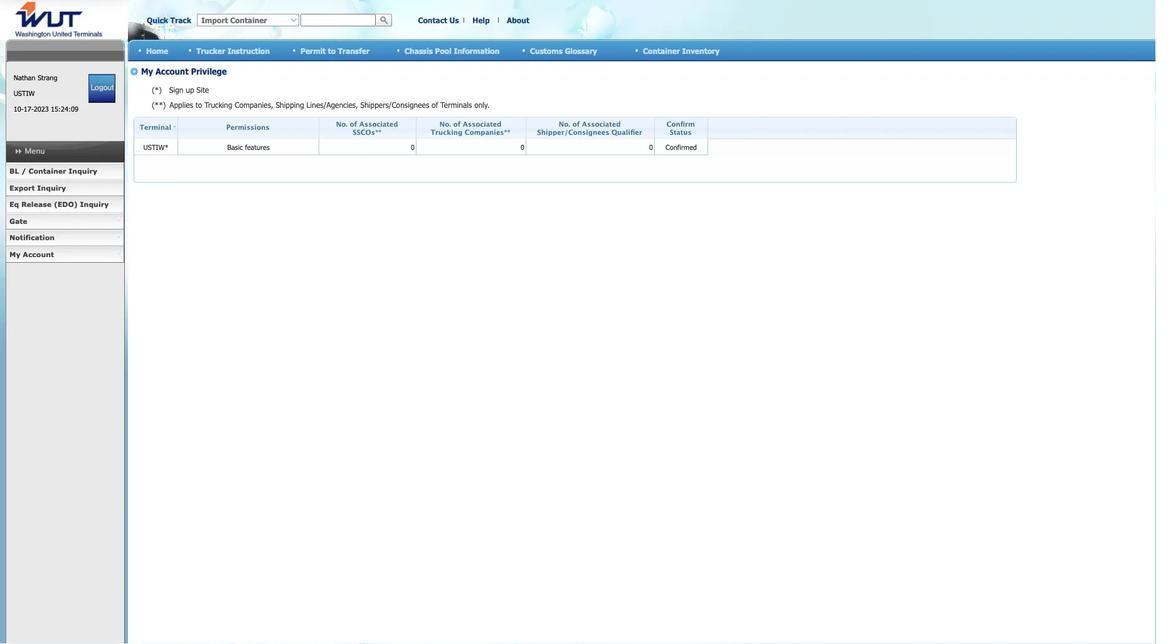 Task type: describe. For each thing, give the bounding box(es) containing it.
customs
[[530, 46, 563, 55]]

quick track
[[147, 16, 191, 25]]

bl / container inquiry link
[[6, 163, 124, 180]]

account
[[23, 250, 54, 258]]

10-
[[14, 105, 24, 113]]

eq
[[9, 200, 19, 209]]

2023
[[34, 105, 49, 113]]

notification link
[[6, 230, 124, 246]]

(edo)
[[54, 200, 78, 209]]

transfer
[[338, 46, 370, 55]]

inventory
[[682, 46, 720, 55]]

notification
[[9, 233, 55, 242]]

/
[[21, 167, 26, 175]]

trucker
[[196, 46, 225, 55]]

container inventory
[[643, 46, 720, 55]]

trucker instruction
[[196, 46, 270, 55]]

information
[[454, 46, 500, 55]]

1 horizontal spatial container
[[643, 46, 680, 55]]

customs glossary
[[530, 46, 597, 55]]

login image
[[89, 74, 116, 103]]

nathan strang
[[14, 73, 57, 82]]

instruction
[[228, 46, 270, 55]]

permit
[[301, 46, 326, 55]]

15:24:10
[[51, 105, 78, 113]]

inquiry for (edo)
[[80, 200, 109, 209]]

0 horizontal spatial container
[[29, 167, 66, 175]]

nathan
[[14, 73, 35, 82]]

us
[[450, 16, 459, 25]]



Task type: vqa. For each thing, say whether or not it's contained in the screenshot.
MY ACCOUNT
yes



Task type: locate. For each thing, give the bounding box(es) containing it.
about
[[507, 16, 529, 25]]

inquiry up export inquiry link in the left of the page
[[69, 167, 97, 175]]

1 vertical spatial inquiry
[[37, 184, 66, 192]]

export inquiry
[[9, 184, 66, 192]]

my
[[9, 250, 20, 258]]

strang
[[38, 73, 57, 82]]

export
[[9, 184, 35, 192]]

help
[[473, 16, 490, 25]]

eq release (edo) inquiry
[[9, 200, 109, 209]]

contact us
[[418, 16, 459, 25]]

glossary
[[565, 46, 597, 55]]

container
[[643, 46, 680, 55], [29, 167, 66, 175]]

contact us link
[[418, 16, 459, 25]]

about link
[[507, 16, 529, 25]]

my account link
[[6, 246, 124, 263]]

home
[[146, 46, 168, 55]]

to
[[328, 46, 336, 55]]

container up export inquiry
[[29, 167, 66, 175]]

0 vertical spatial inquiry
[[69, 167, 97, 175]]

help link
[[473, 16, 490, 25]]

None text field
[[301, 14, 376, 26]]

chassis
[[405, 46, 433, 55]]

bl
[[9, 167, 19, 175]]

pool
[[435, 46, 452, 55]]

eq release (edo) inquiry link
[[6, 196, 124, 213]]

17-
[[24, 105, 34, 113]]

inquiry
[[69, 167, 97, 175], [37, 184, 66, 192], [80, 200, 109, 209]]

inquiry down bl / container inquiry
[[37, 184, 66, 192]]

1 vertical spatial container
[[29, 167, 66, 175]]

inquiry for container
[[69, 167, 97, 175]]

export inquiry link
[[6, 180, 124, 196]]

chassis pool information
[[405, 46, 500, 55]]

10-17-2023 15:24:10
[[14, 105, 78, 113]]

gate link
[[6, 213, 124, 230]]

container left inventory
[[643, 46, 680, 55]]

ustiw
[[14, 89, 35, 98]]

my account
[[9, 250, 54, 258]]

release
[[21, 200, 52, 209]]

track
[[170, 16, 191, 25]]

gate
[[9, 217, 27, 225]]

bl / container inquiry
[[9, 167, 97, 175]]

2 vertical spatial inquiry
[[80, 200, 109, 209]]

permit to transfer
[[301, 46, 370, 55]]

0 vertical spatial container
[[643, 46, 680, 55]]

inquiry right (edo)
[[80, 200, 109, 209]]

contact
[[418, 16, 447, 25]]

quick
[[147, 16, 168, 25]]



